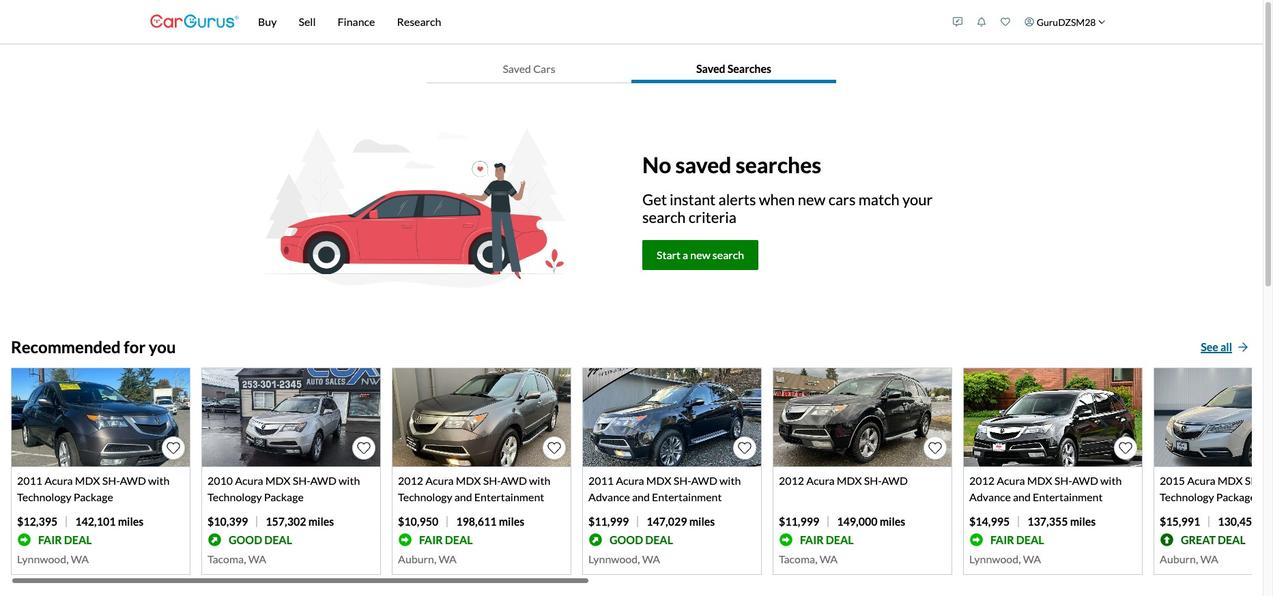 Task type: describe. For each thing, give the bounding box(es) containing it.
great
[[1181, 534, 1216, 547]]

acura for 198,611 miles
[[425, 475, 454, 488]]

auburn, wa for great deal
[[1160, 553, 1219, 566]]

acura for 157,302 miles
[[235, 475, 263, 488]]

saved cars image
[[1001, 17, 1011, 27]]

see
[[1201, 341, 1219, 354]]

gurudzsm28
[[1037, 16, 1096, 28]]

aw
[[1263, 475, 1273, 488]]

research
[[397, 15, 441, 28]]

lynnwood, for $12,395
[[17, 553, 69, 566]]

new inside button
[[690, 248, 711, 261]]

finance
[[338, 15, 375, 28]]

and for 198,611 miles
[[455, 491, 472, 504]]

instant
[[670, 190, 716, 209]]

wa for 130,457
[[1201, 553, 1219, 566]]

deal for 142,101 miles
[[64, 534, 92, 547]]

sh- for 198,611
[[483, 475, 501, 488]]

fair deal for $12,395
[[38, 534, 92, 547]]

2012 acura mdx sh-awd
[[779, 475, 908, 488]]

open notifications image
[[977, 17, 987, 27]]

package for $14,995
[[970, 507, 1009, 520]]

recommended for you
[[11, 337, 176, 357]]

saved cars link
[[427, 55, 632, 83]]

sh- for 157,302
[[293, 475, 310, 488]]

all
[[1221, 341, 1232, 354]]

gurudzsm28 menu item
[[1018, 3, 1113, 41]]

wa for 157,302
[[248, 553, 266, 566]]

mdx for 147,029 miles
[[646, 475, 672, 488]]

wa for 137,355
[[1023, 553, 1041, 566]]

mdx for 142,101 miles
[[75, 475, 100, 488]]

research button
[[386, 0, 452, 44]]

buy button
[[247, 0, 288, 44]]

search inside start a new search button
[[713, 248, 744, 261]]

$14,995
[[970, 516, 1010, 529]]

sh- for 149,000
[[864, 475, 882, 488]]

lynnwood, for $11,999
[[589, 553, 640, 566]]

sh- for 142,101
[[102, 475, 120, 488]]

buy
[[258, 15, 277, 28]]

147,029
[[647, 516, 687, 529]]

entertainment for 137,355
[[1033, 491, 1103, 504]]

tacoma, for good deal
[[208, 553, 246, 566]]

deal for 149,000 miles
[[826, 534, 854, 547]]

start a new search button
[[642, 240, 759, 270]]

$10,950
[[398, 516, 439, 529]]

good for $10,399
[[229, 534, 262, 547]]

acura for 149,000 miles
[[806, 475, 835, 488]]

198,611 miles
[[456, 516, 525, 529]]

technology for 2011
[[17, 491, 71, 504]]

large car illustration image
[[262, 122, 571, 295]]

deal for 147,029 miles
[[645, 534, 673, 547]]

search inside get instant alerts when new cars match your search criteria
[[642, 208, 686, 227]]

saved searches link
[[632, 55, 836, 83]]

wa for 198,611
[[439, 553, 457, 566]]

and for 147,029 miles
[[632, 491, 650, 504]]

with for 2010 acura mdx sh-awd with technology package
[[339, 475, 360, 488]]

137,355
[[1028, 516, 1068, 529]]

mdx for 157,302 miles
[[265, 475, 291, 488]]

awd for 2012 acura mdx sh-awd with technology and entertainment package
[[501, 475, 527, 488]]

sell
[[299, 15, 316, 28]]

package inside 2011 acura mdx sh-awd with technology package
[[74, 491, 113, 504]]

entertainment for 198,611
[[474, 491, 544, 504]]

deal for 130,457 mil
[[1218, 534, 1246, 547]]

menu bar containing buy
[[239, 0, 946, 44]]

mdx for 149,000 miles
[[837, 475, 862, 488]]

157,302 miles
[[266, 516, 334, 529]]

fair deal for $10,950
[[419, 534, 473, 547]]

saved for saved searches
[[696, 62, 726, 75]]

with for 2011 acura mdx sh-awd with advance and entertainment package
[[720, 475, 741, 488]]

with for 2012 acura mdx sh-awd with technology and entertainment package
[[529, 475, 550, 488]]

lynnwood, for $14,995
[[970, 553, 1021, 566]]

2011 acura mdx sh-awd with advance and entertainment package image
[[583, 369, 761, 467]]

sh- for 147,029
[[674, 475, 691, 488]]

searches
[[728, 62, 772, 75]]

gurudzsm28 menu
[[946, 3, 1113, 41]]

149,000 miles
[[837, 516, 906, 529]]

tacoma, for fair deal
[[779, 553, 818, 566]]

searches
[[736, 151, 822, 178]]

awd for 2012 acura mdx sh-awd with advance and entertainment package
[[1072, 475, 1099, 488]]

miles for 198,611 miles
[[499, 516, 525, 529]]

cars
[[533, 62, 555, 75]]

sell button
[[288, 0, 327, 44]]

2012 for 2012 acura mdx sh-awd with technology and entertainment package
[[398, 475, 423, 488]]

149,000
[[837, 516, 878, 529]]

2011 acura mdx sh-awd with technology package
[[17, 475, 170, 504]]

good deal for 147,029
[[610, 534, 673, 547]]

auburn, wa for fair deal
[[398, 553, 457, 566]]

157,302
[[266, 516, 306, 529]]

wa for 147,029
[[642, 553, 660, 566]]

start a new search
[[657, 248, 744, 261]]

your
[[903, 190, 933, 209]]

saved
[[676, 151, 732, 178]]

$15,991
[[1160, 516, 1200, 529]]

package for $10,950
[[398, 507, 438, 520]]

cargurus logo homepage link link
[[150, 2, 239, 41]]

cargurus logo homepage link image
[[150, 2, 239, 41]]

tacoma, wa for good deal
[[208, 553, 266, 566]]

start
[[657, 248, 681, 261]]

deal for 157,302 miles
[[264, 534, 292, 547]]

lynnwood, wa for $14,995
[[970, 553, 1041, 566]]

awd for 2011 acura mdx sh-awd with technology package
[[120, 475, 146, 488]]

2012 acura mdx sh-awd with technology and entertainment package image
[[393, 369, 571, 467]]



Task type: vqa. For each thing, say whether or not it's contained in the screenshot.
With
yes



Task type: locate. For each thing, give the bounding box(es) containing it.
gurudzsm28 button
[[1018, 3, 1113, 41]]

3 technology from the left
[[398, 491, 452, 504]]

0 horizontal spatial $11,999
[[589, 516, 629, 529]]

chevron down image
[[1099, 18, 1106, 25]]

2012 for 2012 acura mdx sh-awd with advance and entertainment package
[[970, 475, 995, 488]]

good down 2011 acura mdx sh-awd with advance and entertainment package
[[610, 534, 643, 547]]

awd inside 2010 acura mdx sh-awd with technology package
[[310, 475, 337, 488]]

when
[[759, 190, 795, 209]]

1 horizontal spatial saved
[[696, 62, 726, 75]]

awd inside 2012 acura mdx sh-awd with technology and entertainment package
[[501, 475, 527, 488]]

awd up 198,611 miles
[[501, 475, 527, 488]]

1 horizontal spatial and
[[632, 491, 650, 504]]

$11,999
[[589, 516, 629, 529], [779, 516, 820, 529]]

5 sh- from the left
[[864, 475, 882, 488]]

entertainment up the "137,355 miles"
[[1033, 491, 1103, 504]]

sh- inside 2015 acura mdx sh-aw
[[1245, 475, 1263, 488]]

awd up the "137,355 miles"
[[1072, 475, 1099, 488]]

sh- inside 2011 acura mdx sh-awd with technology package
[[102, 475, 120, 488]]

0 horizontal spatial 2011
[[17, 475, 42, 488]]

awd for 2012 acura mdx sh-awd
[[882, 475, 908, 488]]

1 sh- from the left
[[102, 475, 120, 488]]

1 horizontal spatial auburn, wa
[[1160, 553, 1219, 566]]

130,457
[[1218, 516, 1259, 529]]

deal down 137,355
[[1016, 534, 1044, 547]]

mdx for 130,457 mil
[[1218, 475, 1243, 488]]

search down criteria
[[713, 248, 744, 261]]

deal for 137,355 miles
[[1016, 534, 1044, 547]]

entertainment for 147,029
[[652, 491, 722, 504]]

good deal down 147,029
[[610, 534, 673, 547]]

mdx for 198,611 miles
[[456, 475, 481, 488]]

package left 147,029
[[589, 507, 628, 520]]

awd up 142,101 miles
[[120, 475, 146, 488]]

sh- up 157,302 miles
[[293, 475, 310, 488]]

0 horizontal spatial lynnwood,
[[17, 553, 69, 566]]

technology for 2010
[[208, 491, 262, 504]]

2012 for 2012 acura mdx sh-awd
[[779, 475, 804, 488]]

1 vertical spatial new
[[690, 248, 711, 261]]

lynnwood, wa down $12,395
[[17, 553, 89, 566]]

and inside 2012 acura mdx sh-awd with technology and entertainment package
[[455, 491, 472, 504]]

6 miles from the left
[[1070, 516, 1096, 529]]

mdx up 198,611
[[456, 475, 481, 488]]

with inside 2012 acura mdx sh-awd with technology and entertainment package
[[529, 475, 550, 488]]

cars
[[829, 190, 856, 209]]

and for 137,355 miles
[[1013, 491, 1031, 504]]

2010 acura mdx sh-awd with technology package image
[[202, 369, 380, 467]]

wa
[[71, 553, 89, 566], [248, 553, 266, 566], [439, 553, 457, 566], [642, 553, 660, 566], [820, 553, 838, 566], [1023, 553, 1041, 566], [1201, 553, 1219, 566]]

2010
[[208, 475, 233, 488]]

good
[[229, 534, 262, 547], [610, 534, 643, 547]]

search up start
[[642, 208, 686, 227]]

saved searches
[[696, 62, 772, 75]]

3 2012 from the left
[[970, 475, 995, 488]]

2012 inside 2012 acura mdx sh-awd with advance and entertainment package
[[970, 475, 995, 488]]

for
[[124, 337, 146, 357]]

1 horizontal spatial $11,999
[[779, 516, 820, 529]]

with inside 2010 acura mdx sh-awd with technology package
[[339, 475, 360, 488]]

mdx
[[75, 475, 100, 488], [265, 475, 291, 488], [456, 475, 481, 488], [646, 475, 672, 488], [837, 475, 862, 488], [1027, 475, 1053, 488], [1218, 475, 1243, 488]]

with inside 2012 acura mdx sh-awd with advance and entertainment package
[[1101, 475, 1122, 488]]

5 awd from the left
[[882, 475, 908, 488]]

3 lynnwood, wa from the left
[[970, 553, 1041, 566]]

acura for 137,355 miles
[[997, 475, 1025, 488]]

and up 198,611
[[455, 491, 472, 504]]

3 lynnwood, from the left
[[970, 553, 1021, 566]]

2012 acura mdx sh-awd with technology and entertainment package
[[398, 475, 550, 520]]

miles for 147,029 miles
[[689, 516, 715, 529]]

mdx inside 2011 acura mdx sh-awd with advance and entertainment package
[[646, 475, 672, 488]]

lynnwood, wa for $11,999
[[589, 553, 660, 566]]

2012
[[398, 475, 423, 488], [779, 475, 804, 488], [970, 475, 995, 488]]

fair down $10,950
[[419, 534, 443, 547]]

mdx left aw
[[1218, 475, 1243, 488]]

2 horizontal spatial lynnwood, wa
[[970, 553, 1041, 566]]

3 entertainment from the left
[[1033, 491, 1103, 504]]

1 horizontal spatial auburn,
[[1160, 553, 1198, 566]]

wa down great deal
[[1201, 553, 1219, 566]]

with inside 2011 acura mdx sh-awd with advance and entertainment package
[[720, 475, 741, 488]]

2 technology from the left
[[208, 491, 262, 504]]

4 acura from the left
[[616, 475, 644, 488]]

147,029 miles
[[647, 516, 715, 529]]

$12,395
[[17, 516, 58, 529]]

5 mdx from the left
[[837, 475, 862, 488]]

awd up 157,302 miles
[[310, 475, 337, 488]]

2 horizontal spatial 2012
[[970, 475, 995, 488]]

alerts
[[719, 190, 756, 209]]

no
[[642, 151, 671, 178]]

miles right 149,000
[[880, 516, 906, 529]]

4 deal from the left
[[645, 534, 673, 547]]

2 fair from the left
[[419, 534, 443, 547]]

2 wa from the left
[[248, 553, 266, 566]]

deal down 147,029
[[645, 534, 673, 547]]

advance for 2011
[[589, 491, 630, 504]]

1 horizontal spatial new
[[798, 190, 826, 209]]

with for 2012 acura mdx sh-awd with advance and entertainment package
[[1101, 475, 1122, 488]]

technology up $12,395
[[17, 491, 71, 504]]

130,457 mil
[[1218, 516, 1273, 529]]

and inside 2011 acura mdx sh-awd with advance and entertainment package
[[632, 491, 650, 504]]

5 acura from the left
[[806, 475, 835, 488]]

5 deal from the left
[[826, 534, 854, 547]]

sh- up 147,029 miles
[[674, 475, 691, 488]]

1 tacoma, from the left
[[208, 553, 246, 566]]

fair for $10,950
[[419, 534, 443, 547]]

6 acura from the left
[[997, 475, 1025, 488]]

mdx inside 2015 acura mdx sh-aw
[[1218, 475, 1243, 488]]

0 horizontal spatial search
[[642, 208, 686, 227]]

tacoma, wa
[[208, 553, 266, 566], [779, 553, 838, 566]]

3 deal from the left
[[445, 534, 473, 547]]

wa down 149,000
[[820, 553, 838, 566]]

2 horizontal spatial and
[[1013, 491, 1031, 504]]

you
[[149, 337, 176, 357]]

2011 for 2011 acura mdx sh-awd with advance and entertainment package
[[589, 475, 614, 488]]

fair for $11,999
[[800, 534, 824, 547]]

1 horizontal spatial good deal
[[610, 534, 673, 547]]

1 horizontal spatial 2012
[[779, 475, 804, 488]]

acura
[[45, 475, 73, 488], [235, 475, 263, 488], [425, 475, 454, 488], [616, 475, 644, 488], [806, 475, 835, 488], [997, 475, 1025, 488], [1187, 475, 1216, 488]]

7 acura from the left
[[1187, 475, 1216, 488]]

3 awd from the left
[[501, 475, 527, 488]]

new left cars
[[798, 190, 826, 209]]

2 good from the left
[[610, 534, 643, 547]]

$10,399
[[208, 516, 248, 529]]

acura inside 2012 acura mdx sh-awd with technology and entertainment package
[[425, 475, 454, 488]]

sh- up 142,101 miles
[[102, 475, 120, 488]]

1 miles from the left
[[118, 516, 144, 529]]

3 acura from the left
[[425, 475, 454, 488]]

6 wa from the left
[[1023, 553, 1041, 566]]

2011 inside 2011 acura mdx sh-awd with technology package
[[17, 475, 42, 488]]

package left 137,355
[[970, 507, 1009, 520]]

deal down '130,457'
[[1218, 534, 1246, 547]]

2 auburn, from the left
[[1160, 553, 1198, 566]]

0 horizontal spatial entertainment
[[474, 491, 544, 504]]

acura inside 2011 acura mdx sh-awd with technology package
[[45, 475, 73, 488]]

198,611
[[456, 516, 497, 529]]

saved
[[503, 62, 531, 75], [696, 62, 726, 75]]

sh- up the "137,355 miles"
[[1055, 475, 1072, 488]]

auburn, wa down great at the right of page
[[1160, 553, 1219, 566]]

2 and from the left
[[632, 491, 650, 504]]

entertainment inside 2012 acura mdx sh-awd with technology and entertainment package
[[474, 491, 544, 504]]

sh- inside 2011 acura mdx sh-awd with advance and entertainment package
[[674, 475, 691, 488]]

1 technology from the left
[[17, 491, 71, 504]]

miles right 142,101
[[118, 516, 144, 529]]

3 fair from the left
[[800, 534, 824, 547]]

and inside 2012 acura mdx sh-awd with advance and entertainment package
[[1013, 491, 1031, 504]]

finance button
[[327, 0, 386, 44]]

miles right 198,611
[[499, 516, 525, 529]]

1 deal from the left
[[64, 534, 92, 547]]

package inside 2012 acura mdx sh-awd with technology and entertainment package
[[398, 507, 438, 520]]

5 miles from the left
[[880, 516, 906, 529]]

2010 acura mdx sh-awd with technology package
[[208, 475, 360, 504]]

4 miles from the left
[[689, 516, 715, 529]]

6 mdx from the left
[[1027, 475, 1053, 488]]

1 good deal from the left
[[229, 534, 292, 547]]

auburn, for fair deal
[[398, 553, 437, 566]]

1 horizontal spatial 2011
[[589, 475, 614, 488]]

0 vertical spatial search
[[642, 208, 686, 227]]

2012 acura mdx sh-awd with advance and entertainment package
[[970, 475, 1122, 520]]

1 mdx from the left
[[75, 475, 100, 488]]

great deal
[[1181, 534, 1246, 547]]

mdx inside 2012 acura mdx sh-awd with advance and entertainment package
[[1027, 475, 1053, 488]]

advance for 2012
[[970, 491, 1011, 504]]

wa down 198,611
[[439, 553, 457, 566]]

1 horizontal spatial lynnwood, wa
[[589, 553, 660, 566]]

142,101 miles
[[75, 516, 144, 529]]

$11,999 left 149,000
[[779, 516, 820, 529]]

auburn, down great at the right of page
[[1160, 553, 1198, 566]]

advance inside 2011 acura mdx sh-awd with advance and entertainment package
[[589, 491, 630, 504]]

0 horizontal spatial saved
[[503, 62, 531, 75]]

wa for 149,000
[[820, 553, 838, 566]]

4 with from the left
[[720, 475, 741, 488]]

1 advance from the left
[[589, 491, 630, 504]]

awd up 147,029 miles
[[691, 475, 718, 488]]

6 deal from the left
[[1016, 534, 1044, 547]]

2 awd from the left
[[310, 475, 337, 488]]

2 $11,999 from the left
[[779, 516, 820, 529]]

miles for 137,355 miles
[[1070, 516, 1096, 529]]

package left 198,611
[[398, 507, 438, 520]]

2 tacoma, wa from the left
[[779, 553, 838, 566]]

2012 acura mdx sh-awd with advance and entertainment package image
[[964, 369, 1142, 467]]

1 horizontal spatial advance
[[970, 491, 1011, 504]]

acura inside 2011 acura mdx sh-awd with advance and entertainment package
[[616, 475, 644, 488]]

acura inside 2015 acura mdx sh-aw
[[1187, 475, 1216, 488]]

1 lynnwood, wa from the left
[[17, 553, 89, 566]]

1 vertical spatial search
[[713, 248, 744, 261]]

1 horizontal spatial tacoma, wa
[[779, 553, 838, 566]]

0 horizontal spatial good
[[229, 534, 262, 547]]

lynnwood, wa for $12,395
[[17, 553, 89, 566]]

criteria
[[689, 208, 737, 227]]

mdx inside 2011 acura mdx sh-awd with technology package
[[75, 475, 100, 488]]

fair
[[38, 534, 62, 547], [419, 534, 443, 547], [800, 534, 824, 547], [991, 534, 1014, 547]]

fair deal for $14,995
[[991, 534, 1044, 547]]

deal
[[64, 534, 92, 547], [264, 534, 292, 547], [445, 534, 473, 547], [645, 534, 673, 547], [826, 534, 854, 547], [1016, 534, 1044, 547], [1218, 534, 1246, 547]]

and
[[455, 491, 472, 504], [632, 491, 650, 504], [1013, 491, 1031, 504]]

user icon image
[[1025, 17, 1035, 27]]

142,101
[[75, 516, 116, 529]]

2011 for 2011 acura mdx sh-awd with technology package
[[17, 475, 42, 488]]

2 lynnwood, wa from the left
[[589, 553, 660, 566]]

4 fair from the left
[[991, 534, 1014, 547]]

awd for 2010 acura mdx sh-awd with technology package
[[310, 475, 337, 488]]

0 horizontal spatial and
[[455, 491, 472, 504]]

wa down 137,355
[[1023, 553, 1041, 566]]

1 and from the left
[[455, 491, 472, 504]]

0 horizontal spatial advance
[[589, 491, 630, 504]]

fair deal down $10,950
[[419, 534, 473, 547]]

6 sh- from the left
[[1055, 475, 1072, 488]]

2 advance from the left
[[970, 491, 1011, 504]]

3 fair deal from the left
[[800, 534, 854, 547]]

mdx inside 2012 acura mdx sh-awd with technology and entertainment package
[[456, 475, 481, 488]]

acura for 147,029 miles
[[616, 475, 644, 488]]

entertainment up 198,611 miles
[[474, 491, 544, 504]]

saved cars
[[503, 62, 555, 75]]

acura inside 2012 acura mdx sh-awd with advance and entertainment package
[[997, 475, 1025, 488]]

mil
[[1261, 516, 1273, 529]]

137,355 miles
[[1028, 516, 1096, 529]]

1 fair from the left
[[38, 534, 62, 547]]

lynnwood, wa down $14,995
[[970, 553, 1041, 566]]

2 horizontal spatial lynnwood,
[[970, 553, 1021, 566]]

auburn, wa down $10,950
[[398, 553, 457, 566]]

fair deal for $11,999
[[800, 534, 854, 547]]

acura for 130,457 mil
[[1187, 475, 1216, 488]]

2 2011 from the left
[[589, 475, 614, 488]]

mdx inside 2010 acura mdx sh-awd with technology package
[[265, 475, 291, 488]]

package inside 2012 acura mdx sh-awd with advance and entertainment package
[[970, 507, 1009, 520]]

and up 147,029
[[632, 491, 650, 504]]

1 lynnwood, from the left
[[17, 553, 69, 566]]

sh- inside 2012 acura mdx sh-awd with advance and entertainment package
[[1055, 475, 1072, 488]]

1 horizontal spatial lynnwood,
[[589, 553, 640, 566]]

awd for 2011 acura mdx sh-awd with advance and entertainment package
[[691, 475, 718, 488]]

add a car review image
[[953, 17, 963, 27]]

entertainment inside 2011 acura mdx sh-awd with advance and entertainment package
[[652, 491, 722, 504]]

mdx up 147,029
[[646, 475, 672, 488]]

miles right 157,302
[[308, 516, 334, 529]]

package up 142,101
[[74, 491, 113, 504]]

package up 157,302
[[264, 491, 304, 504]]

fair down $14,995
[[991, 534, 1014, 547]]

1 entertainment from the left
[[474, 491, 544, 504]]

sh- up the 149,000 miles
[[864, 475, 882, 488]]

2 auburn, wa from the left
[[1160, 553, 1219, 566]]

2015 acura mdx sh-aw
[[1160, 475, 1273, 504]]

sh- inside 2010 acura mdx sh-awd with technology package
[[293, 475, 310, 488]]

2 good deal from the left
[[610, 534, 673, 547]]

wa down 157,302
[[248, 553, 266, 566]]

get instant alerts when new cars match your search criteria
[[642, 190, 933, 227]]

deal down 157,302
[[264, 534, 292, 547]]

2 sh- from the left
[[293, 475, 310, 488]]

0 horizontal spatial good deal
[[229, 534, 292, 547]]

7 wa from the left
[[1201, 553, 1219, 566]]

match
[[859, 190, 900, 209]]

1 good from the left
[[229, 534, 262, 547]]

0 horizontal spatial technology
[[17, 491, 71, 504]]

4 wa from the left
[[642, 553, 660, 566]]

2 with from the left
[[339, 475, 360, 488]]

new inside get instant alerts when new cars match your search criteria
[[798, 190, 826, 209]]

1 horizontal spatial entertainment
[[652, 491, 722, 504]]

miles for 157,302 miles
[[308, 516, 334, 529]]

awd
[[120, 475, 146, 488], [310, 475, 337, 488], [501, 475, 527, 488], [691, 475, 718, 488], [882, 475, 908, 488], [1072, 475, 1099, 488]]

sh- for 130,457
[[1245, 475, 1263, 488]]

1 auburn, wa from the left
[[398, 553, 457, 566]]

tacoma, wa down 149,000
[[779, 553, 838, 566]]

1 tacoma, wa from the left
[[208, 553, 266, 566]]

1 horizontal spatial technology
[[208, 491, 262, 504]]

1 2011 from the left
[[17, 475, 42, 488]]

0 horizontal spatial lynnwood, wa
[[17, 553, 89, 566]]

mdx up 157,302
[[265, 475, 291, 488]]

tacoma, wa down the $10,399
[[208, 553, 266, 566]]

saved left the cars on the left top of page
[[503, 62, 531, 75]]

1 horizontal spatial tacoma,
[[779, 553, 818, 566]]

3 sh- from the left
[[483, 475, 501, 488]]

2015
[[1160, 475, 1185, 488]]

auburn, down $10,950
[[398, 553, 437, 566]]

6 awd from the left
[[1072, 475, 1099, 488]]

with
[[148, 475, 170, 488], [339, 475, 360, 488], [529, 475, 550, 488], [720, 475, 741, 488], [1101, 475, 1122, 488]]

package for $11,999
[[589, 507, 628, 520]]

package
[[74, 491, 113, 504], [264, 491, 304, 504], [398, 507, 438, 520], [589, 507, 628, 520], [970, 507, 1009, 520]]

sh- for 137,355
[[1055, 475, 1072, 488]]

with inside 2011 acura mdx sh-awd with technology package
[[148, 475, 170, 488]]

entertainment up 147,029 miles
[[652, 491, 722, 504]]

3 miles from the left
[[499, 516, 525, 529]]

7 deal from the left
[[1218, 534, 1246, 547]]

deal down 142,101
[[64, 534, 92, 547]]

1 with from the left
[[148, 475, 170, 488]]

fair for $12,395
[[38, 534, 62, 547]]

miles right 147,029
[[689, 516, 715, 529]]

good deal
[[229, 534, 292, 547], [610, 534, 673, 547]]

$11,999 left 147,029
[[589, 516, 629, 529]]

2 horizontal spatial technology
[[398, 491, 452, 504]]

see all
[[1201, 341, 1232, 354]]

awd inside 2011 acura mdx sh-awd with advance and entertainment package
[[691, 475, 718, 488]]

deal down 198,611
[[445, 534, 473, 547]]

technology inside 2010 acura mdx sh-awd with technology package
[[208, 491, 262, 504]]

4 awd from the left
[[691, 475, 718, 488]]

deal down 149,000
[[826, 534, 854, 547]]

wa down 142,101
[[71, 553, 89, 566]]

2 saved from the left
[[696, 62, 726, 75]]

lynnwood, wa down 147,029
[[589, 553, 660, 566]]

3 and from the left
[[1013, 491, 1031, 504]]

7 sh- from the left
[[1245, 475, 1263, 488]]

1 horizontal spatial search
[[713, 248, 744, 261]]

1 acura from the left
[[45, 475, 73, 488]]

2 lynnwood, from the left
[[589, 553, 640, 566]]

1 fair deal from the left
[[38, 534, 92, 547]]

deal for 198,611 miles
[[445, 534, 473, 547]]

2 horizontal spatial entertainment
[[1033, 491, 1103, 504]]

fair for $14,995
[[991, 534, 1014, 547]]

5 with from the left
[[1101, 475, 1122, 488]]

mdx up 137,355
[[1027, 475, 1053, 488]]

advance
[[589, 491, 630, 504], [970, 491, 1011, 504]]

fair deal down 149,000
[[800, 534, 854, 547]]

2 entertainment from the left
[[652, 491, 722, 504]]

fair deal down $12,395
[[38, 534, 92, 547]]

3 wa from the left
[[439, 553, 457, 566]]

fair down $12,395
[[38, 534, 62, 547]]

see all image
[[1238, 342, 1249, 353]]

0 vertical spatial new
[[798, 190, 826, 209]]

0 horizontal spatial new
[[690, 248, 711, 261]]

2012 acura mdx sh-awd image
[[774, 369, 952, 467]]

sh- inside 2012 acura mdx sh-awd with technology and entertainment package
[[483, 475, 501, 488]]

miles
[[118, 516, 144, 529], [308, 516, 334, 529], [499, 516, 525, 529], [689, 516, 715, 529], [880, 516, 906, 529], [1070, 516, 1096, 529]]

see all link
[[1198, 338, 1252, 357]]

mdx up 149,000
[[837, 475, 862, 488]]

a
[[683, 248, 688, 261]]

technology down 2010
[[208, 491, 262, 504]]

good for $11,999
[[610, 534, 643, 547]]

1 awd from the left
[[120, 475, 146, 488]]

recommended
[[11, 337, 121, 357]]

saved left searches
[[696, 62, 726, 75]]

sh-
[[102, 475, 120, 488], [293, 475, 310, 488], [483, 475, 501, 488], [674, 475, 691, 488], [864, 475, 882, 488], [1055, 475, 1072, 488], [1245, 475, 1263, 488]]

good down the $10,399
[[229, 534, 262, 547]]

4 mdx from the left
[[646, 475, 672, 488]]

2011 acura mdx sh-awd with technology package image
[[12, 369, 190, 467]]

4 fair deal from the left
[[991, 534, 1044, 547]]

1 auburn, from the left
[[398, 553, 437, 566]]

miles right 137,355
[[1070, 516, 1096, 529]]

$11,999 for good deal
[[589, 516, 629, 529]]

no saved searches
[[642, 151, 822, 178]]

technology inside 2011 acura mdx sh-awd with technology package
[[17, 491, 71, 504]]

and up 137,355
[[1013, 491, 1031, 504]]

entertainment inside 2012 acura mdx sh-awd with advance and entertainment package
[[1033, 491, 1103, 504]]

7 mdx from the left
[[1218, 475, 1243, 488]]

good deal down 157,302
[[229, 534, 292, 547]]

sh- up 198,611 miles
[[483, 475, 501, 488]]

mdx for 137,355 miles
[[1027, 475, 1053, 488]]

technology up $10,950
[[398, 491, 452, 504]]

2 deal from the left
[[264, 534, 292, 547]]

2015 acura mdx sh-awd with technology package image
[[1155, 369, 1273, 467]]

saved for saved cars
[[503, 62, 531, 75]]

package inside 2011 acura mdx sh-awd with advance and entertainment package
[[589, 507, 628, 520]]

3 mdx from the left
[[456, 475, 481, 488]]

advance inside 2012 acura mdx sh-awd with advance and entertainment package
[[970, 491, 1011, 504]]

0 horizontal spatial tacoma,
[[208, 553, 246, 566]]

technology
[[17, 491, 71, 504], [208, 491, 262, 504], [398, 491, 452, 504]]

tacoma,
[[208, 553, 246, 566], [779, 553, 818, 566]]

new right a
[[690, 248, 711, 261]]

3 with from the left
[[529, 475, 550, 488]]

sh- up '130,457 mil'
[[1245, 475, 1263, 488]]

awd up the 149,000 miles
[[882, 475, 908, 488]]

auburn, for great deal
[[1160, 553, 1198, 566]]

1 saved from the left
[[503, 62, 531, 75]]

fair deal
[[38, 534, 92, 547], [419, 534, 473, 547], [800, 534, 854, 547], [991, 534, 1044, 547]]

good deal for 157,302
[[229, 534, 292, 547]]

tacoma, wa for fair deal
[[779, 553, 838, 566]]

2011 acura mdx sh-awd with advance and entertainment package
[[589, 475, 741, 520]]

2 acura from the left
[[235, 475, 263, 488]]

get
[[642, 190, 667, 209]]

2011 inside 2011 acura mdx sh-awd with advance and entertainment package
[[589, 475, 614, 488]]

package inside 2010 acura mdx sh-awd with technology package
[[264, 491, 304, 504]]

1 2012 from the left
[[398, 475, 423, 488]]

1 wa from the left
[[71, 553, 89, 566]]

4 sh- from the left
[[674, 475, 691, 488]]

lynnwood, wa
[[17, 553, 89, 566], [589, 553, 660, 566], [970, 553, 1041, 566]]

2012 inside 2012 acura mdx sh-awd with technology and entertainment package
[[398, 475, 423, 488]]

awd inside 2012 acura mdx sh-awd with advance and entertainment package
[[1072, 475, 1099, 488]]

2 tacoma, from the left
[[779, 553, 818, 566]]

new
[[798, 190, 826, 209], [690, 248, 711, 261]]

mdx up 142,101
[[75, 475, 100, 488]]

acura for 142,101 miles
[[45, 475, 73, 488]]

1 $11,999 from the left
[[589, 516, 629, 529]]

2 fair deal from the left
[[419, 534, 473, 547]]

lynnwood,
[[17, 553, 69, 566], [589, 553, 640, 566], [970, 553, 1021, 566]]

1 horizontal spatial good
[[610, 534, 643, 547]]

miles for 149,000 miles
[[880, 516, 906, 529]]

entertainment
[[474, 491, 544, 504], [652, 491, 722, 504], [1033, 491, 1103, 504]]

auburn,
[[398, 553, 437, 566], [1160, 553, 1198, 566]]

with for 2011 acura mdx sh-awd with technology package
[[148, 475, 170, 488]]

5 wa from the left
[[820, 553, 838, 566]]

0 horizontal spatial auburn,
[[398, 553, 437, 566]]

menu bar
[[239, 0, 946, 44]]

2 2012 from the left
[[779, 475, 804, 488]]

0 horizontal spatial tacoma, wa
[[208, 553, 266, 566]]

miles for 142,101 miles
[[118, 516, 144, 529]]

wa down 147,029
[[642, 553, 660, 566]]

2 mdx from the left
[[265, 475, 291, 488]]

awd inside 2011 acura mdx sh-awd with technology package
[[120, 475, 146, 488]]

acura inside 2010 acura mdx sh-awd with technology package
[[235, 475, 263, 488]]

$11,999 for fair deal
[[779, 516, 820, 529]]

search
[[642, 208, 686, 227], [713, 248, 744, 261]]

saved inside 'link'
[[503, 62, 531, 75]]

fair deal down $14,995
[[991, 534, 1044, 547]]

0 horizontal spatial 2012
[[398, 475, 423, 488]]

0 horizontal spatial auburn, wa
[[398, 553, 457, 566]]

wa for 142,101
[[71, 553, 89, 566]]

2 miles from the left
[[308, 516, 334, 529]]

technology inside 2012 acura mdx sh-awd with technology and entertainment package
[[398, 491, 452, 504]]

technology for 2012
[[398, 491, 452, 504]]

auburn, wa
[[398, 553, 457, 566], [1160, 553, 1219, 566]]

fair down 2012 acura mdx sh-awd
[[800, 534, 824, 547]]



